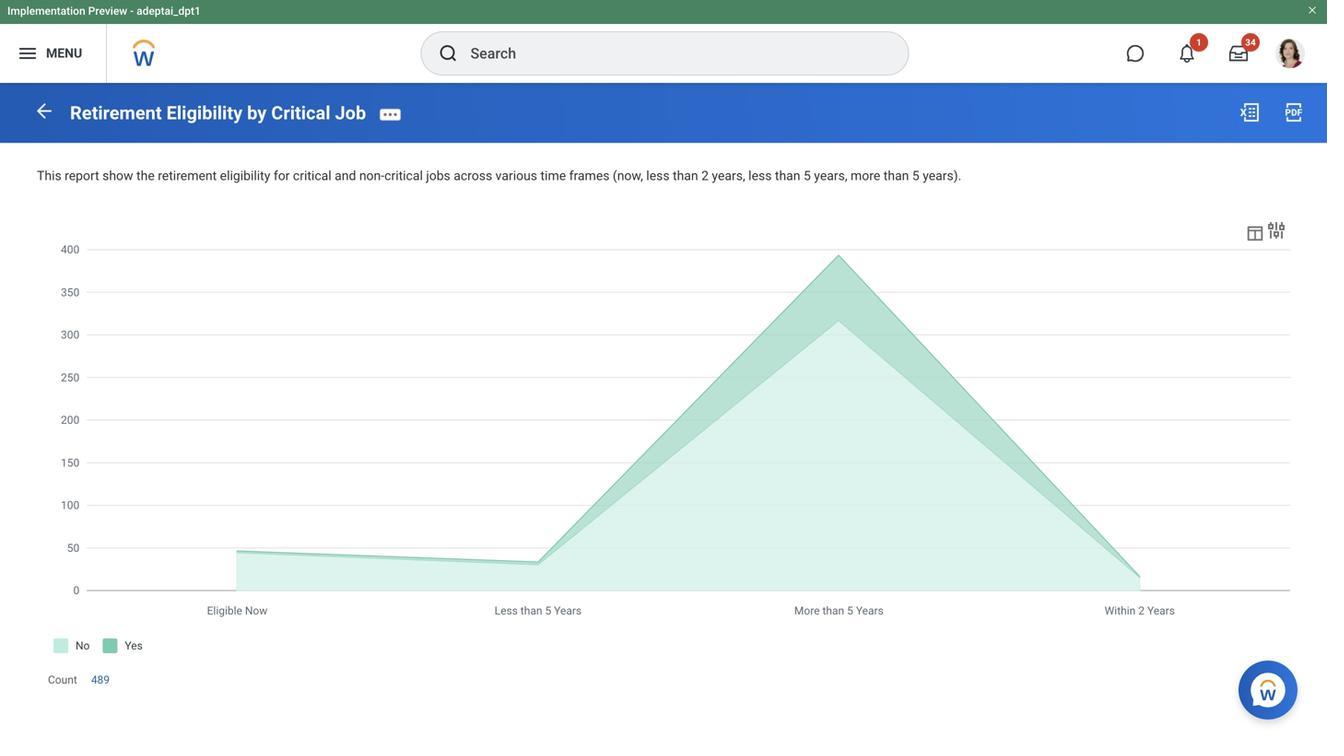 Task type: locate. For each thing, give the bounding box(es) containing it.
report
[[65, 168, 99, 184]]

retirement eligibility by critical job
[[70, 103, 366, 124]]

1 button
[[1167, 33, 1208, 74]]

retirement
[[158, 168, 217, 184]]

this report show the retirement eligibility for critical and non-critical jobs across various time frames (now, less than 2 years, less than 5 years, more than 5 years).
[[37, 168, 962, 184]]

menu
[[46, 46, 82, 61]]

Search Workday  search field
[[471, 33, 871, 74]]

(now,
[[613, 168, 643, 184]]

retirement eligibility by critical job - table image
[[1245, 223, 1266, 243]]

years, left more
[[814, 168, 848, 184]]

34 button
[[1219, 33, 1260, 74]]

0 horizontal spatial years,
[[712, 168, 745, 184]]

more
[[851, 168, 881, 184]]

justify image
[[17, 42, 39, 65]]

non-
[[359, 168, 384, 184]]

than
[[673, 168, 698, 184], [775, 168, 801, 184], [884, 168, 909, 184]]

than left more
[[775, 168, 801, 184]]

5 left years).
[[912, 168, 920, 184]]

0 horizontal spatial less
[[646, 168, 670, 184]]

5
[[804, 168, 811, 184], [912, 168, 920, 184]]

1 horizontal spatial critical
[[384, 168, 423, 184]]

export to excel image
[[1239, 101, 1261, 124]]

1 than from the left
[[673, 168, 698, 184]]

the
[[136, 168, 155, 184]]

than right more
[[884, 168, 909, 184]]

1 horizontal spatial years,
[[814, 168, 848, 184]]

previous page image
[[33, 100, 55, 122]]

workday assistant region
[[1239, 654, 1305, 720]]

1 horizontal spatial 5
[[912, 168, 920, 184]]

eligibility
[[166, 103, 243, 124]]

and
[[335, 168, 356, 184]]

less right (now,
[[646, 168, 670, 184]]

critical
[[293, 168, 332, 184], [384, 168, 423, 184]]

notifications large image
[[1178, 44, 1196, 63]]

across
[[454, 168, 492, 184]]

close environment banner image
[[1307, 5, 1318, 16]]

implementation
[[7, 5, 85, 18]]

for
[[274, 168, 290, 184]]

1 less from the left
[[646, 168, 670, 184]]

0 horizontal spatial 5
[[804, 168, 811, 184]]

less right the 2 on the right
[[749, 168, 772, 184]]

2
[[702, 168, 709, 184]]

years, right the 2 on the right
[[712, 168, 745, 184]]

critical left jobs at the left top
[[384, 168, 423, 184]]

critical right "for"
[[293, 168, 332, 184]]

jobs
[[426, 168, 451, 184]]

menu button
[[0, 24, 106, 83]]

profile logan mcneil image
[[1276, 39, 1305, 72]]

than left the 2 on the right
[[673, 168, 698, 184]]

1
[[1197, 37, 1202, 48]]

this
[[37, 168, 61, 184]]

2 horizontal spatial than
[[884, 168, 909, 184]]

0 horizontal spatial than
[[673, 168, 698, 184]]

retirement eligibility by critical job link
[[70, 103, 366, 124]]

1 horizontal spatial than
[[775, 168, 801, 184]]

5 left more
[[804, 168, 811, 184]]

less
[[646, 168, 670, 184], [749, 168, 772, 184]]

various
[[496, 168, 537, 184]]

489 button
[[91, 673, 112, 688]]

time
[[541, 168, 566, 184]]

489
[[91, 674, 110, 687]]

0 horizontal spatial critical
[[293, 168, 332, 184]]

1 horizontal spatial less
[[749, 168, 772, 184]]

years,
[[712, 168, 745, 184], [814, 168, 848, 184]]



Task type: vqa. For each thing, say whether or not it's contained in the screenshot.
Normal "group"
no



Task type: describe. For each thing, give the bounding box(es) containing it.
show
[[102, 168, 133, 184]]

1 years, from the left
[[712, 168, 745, 184]]

preview
[[88, 5, 127, 18]]

1 5 from the left
[[804, 168, 811, 184]]

eligibility
[[220, 168, 270, 184]]

implementation preview -   adeptai_dpt1
[[7, 5, 201, 18]]

retirement eligibility by critical job main content
[[0, 83, 1327, 726]]

1 critical from the left
[[293, 168, 332, 184]]

2 than from the left
[[775, 168, 801, 184]]

count
[[48, 674, 77, 687]]

inbox large image
[[1230, 44, 1248, 63]]

years).
[[923, 168, 962, 184]]

frames
[[569, 168, 610, 184]]

configure and view chart data image
[[1266, 219, 1288, 241]]

adeptai_dpt1
[[136, 5, 201, 18]]

2 years, from the left
[[814, 168, 848, 184]]

critical
[[271, 103, 330, 124]]

search image
[[437, 42, 459, 65]]

-
[[130, 5, 134, 18]]

job
[[335, 103, 366, 124]]

2 5 from the left
[[912, 168, 920, 184]]

menu banner
[[0, 0, 1327, 83]]

3 than from the left
[[884, 168, 909, 184]]

2 less from the left
[[749, 168, 772, 184]]

2 critical from the left
[[384, 168, 423, 184]]

by
[[247, 103, 267, 124]]

retirement
[[70, 103, 162, 124]]

view printable version (pdf) image
[[1283, 101, 1305, 124]]

34
[[1246, 37, 1256, 48]]



